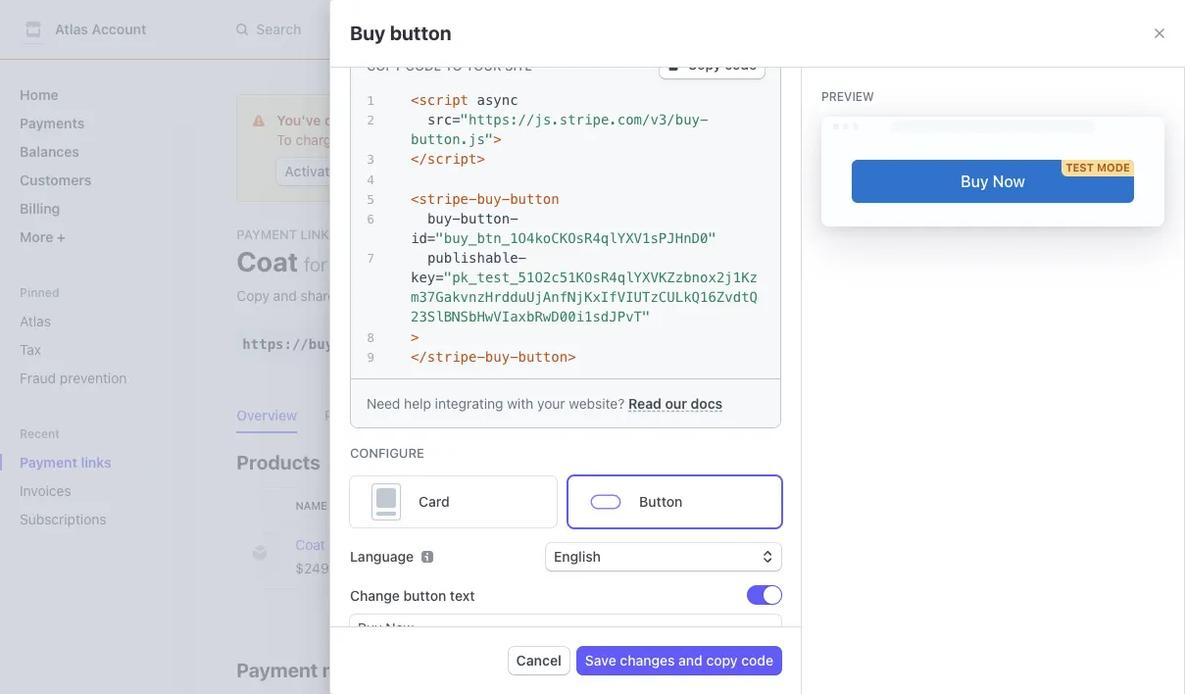 Task type: describe. For each thing, give the bounding box(es) containing it.
share
[[301, 287, 336, 304]]

help
[[404, 395, 431, 412]]

copy code button
[[660, 51, 765, 78]]

= for = "buy_btn_1o4kockosr4qlyxv1spjhnd0"
[[427, 230, 436, 246]]

async
[[477, 92, 518, 108]]

payments up copy
[[726, 620, 798, 637]]

you've created your first test link to charge your customers, activate payments by verifying your business and connecting your bank account.
[[277, 112, 960, 148]]

< stripe-buy-button
[[411, 191, 560, 207]]

button
[[639, 493, 683, 510]]

</ for stripe-
[[411, 349, 427, 364]]

code inside "save changes and copy code" button
[[742, 652, 774, 669]]

payment for payment links
[[20, 454, 77, 471]]

payments down publishable- key
[[455, 287, 517, 304]]

= for =
[[436, 270, 444, 285]]

tab list containing overview
[[237, 402, 1107, 433]]

stripe- for </
[[427, 349, 485, 364]]

svg image
[[668, 59, 680, 71]]

= "buy_btn_1o4kockosr4qlyxv1spjhnd0"
[[427, 230, 717, 246]]

payments for payments and analytics
[[325, 407, 388, 424]]

site
[[505, 57, 533, 73]]

connecting inside you've created your first test link to charge your customers, activate payments by verifying your business and connecting your bank account.
[[764, 131, 835, 148]]

billing link
[[12, 192, 182, 225]]

m37gakvnzhrdduujanfnjkxifviutzculkq16zvdtq
[[411, 290, 758, 305]]

8
[[367, 330, 375, 345]]

charge
[[663, 543, 718, 561]]

"pk_test_51o2c51kosr4qlyxvkzzbnox2j1kz m37gakvnzhrdduujanfnjkxifviutzculkq16zvdtq 23slbnsbhwviaxbrwd00i1sdjpvt"
[[411, 270, 758, 325]]

products
[[237, 451, 321, 474]]

business inside you've created your first test link to charge your customers, activate payments by verifying your business and connecting your bank account.
[[677, 131, 733, 148]]

read our docs link
[[629, 395, 723, 412]]

script for <
[[419, 92, 469, 108]]

adjustable quantity
[[473, 499, 603, 512]]

0 horizontal spatial activate payments link
[[277, 158, 432, 185]]

start
[[356, 287, 385, 304]]

manage
[[548, 662, 599, 679]]

activate
[[449, 131, 499, 148]]

home link
[[12, 78, 182, 111]]

card
[[419, 493, 450, 510]]

using
[[713, 451, 763, 474]]

billing
[[20, 200, 60, 217]]

$999.96
[[333, 253, 409, 276]]

first
[[412, 112, 439, 128]]

< for stripe-
[[411, 191, 419, 207]]

copy code to your site
[[367, 57, 533, 73]]

> down activate
[[477, 151, 485, 167]]

home
[[20, 86, 59, 103]]

copy and share to start accepting payments with this link.
[[237, 287, 603, 304]]

6
[[367, 212, 375, 226]]

0 vertical spatial =
[[452, 112, 461, 128]]

publishable-
[[427, 250, 527, 266]]

account. inside charge your customers activate payments by verifying your business and connecting your bank account.
[[697, 586, 752, 603]]

> down async
[[494, 132, 502, 147]]

cancel button
[[509, 647, 570, 675]]

save
[[585, 652, 617, 669]]

stripe- for <
[[419, 191, 477, 207]]

and inside you've created your first test link to charge your customers, activate payments by verifying your business and connecting your bank account.
[[737, 131, 760, 148]]

button.js"
[[411, 132, 494, 147]]

pinned element
[[12, 305, 182, 394]]

buy
[[350, 22, 386, 44]]

9
[[367, 350, 375, 364]]

bank inside you've created your first test link to charge your customers, activate payments by verifying your business and connecting your bank account.
[[870, 131, 901, 148]]

balances link
[[12, 135, 182, 168]]

manage link
[[520, 657, 607, 684]]

usd inside payment link coat for $999.96 usd
[[413, 253, 453, 276]]

recent
[[20, 427, 60, 441]]

data
[[594, 61, 621, 73]]

save changes and copy code button
[[577, 647, 782, 675]]

3
[[367, 152, 375, 167]]

1 vertical spatial with
[[507, 395, 534, 412]]

1 vertical spatial activate payments
[[663, 620, 798, 637]]

copy for copy code
[[688, 56, 721, 73]]

links
[[81, 454, 111, 471]]

https://buy.stripe.com/test_14k7ub7bkdkffru4gg
[[243, 336, 623, 352]]

subscriptions
[[20, 511, 106, 528]]

our
[[665, 395, 687, 412]]

recent element
[[0, 446, 197, 535]]

and inside charge your customers activate payments by verifying your business and connecting your bank account.
[[952, 567, 976, 583]]

atlas link
[[12, 305, 182, 337]]

and inside button
[[679, 652, 703, 669]]

copy code
[[688, 56, 757, 73]]

1 quantity from the left
[[400, 499, 457, 512]]

svg image for manage
[[528, 665, 540, 677]]

> up website?
[[568, 349, 576, 364]]

0 vertical spatial activate
[[285, 163, 338, 179]]

"https://js.stripe.com/v3/buy-
[[461, 112, 708, 128]]

change
[[350, 588, 400, 604]]

more
[[20, 228, 57, 245]]

1 horizontal spatial link
[[813, 451, 846, 474]]

test data
[[565, 61, 621, 73]]

"buy_btn_1o4kockosr4qlyxv1spjhnd0"
[[436, 230, 717, 246]]

methods
[[322, 659, 404, 682]]

verifying inside you've created your first test link to charge your customers, activate payments by verifying your business and connecting your bank account.
[[587, 131, 642, 148]]

2
[[367, 113, 375, 128]]

link inside you've created your first test link to charge your customers, activate payments by verifying your business and connecting your bank account.
[[471, 112, 495, 128]]

payments up 5
[[341, 163, 405, 179]]

5
[[367, 192, 375, 207]]

pinned navigation links element
[[12, 284, 182, 394]]

0 vertical spatial with
[[521, 287, 547, 304]]

pinned
[[20, 285, 59, 300]]

business inside charge your customers activate payments by verifying your business and connecting your bank account.
[[892, 567, 948, 583]]

test
[[442, 112, 468, 128]]

cancel
[[516, 652, 562, 669]]

tips
[[638, 451, 678, 474]]

account
[[92, 21, 147, 37]]

0 horizontal spatial to
[[339, 287, 352, 304]]

$249.99
[[296, 560, 349, 577]]

code for copy code
[[725, 56, 757, 73]]

by inside you've created your first test link to charge your customers, activate payments by verifying your business and connecting your bank account.
[[568, 131, 584, 148]]

qr
[[778, 335, 798, 352]]

code for qr code
[[801, 335, 833, 352]]

read
[[629, 395, 662, 412]]

to
[[277, 131, 292, 148]]

1 horizontal spatial activate payments link
[[663, 617, 1083, 640]]

payment links link
[[12, 446, 154, 479]]

id
[[411, 230, 427, 246]]

< for script
[[411, 92, 419, 108]]

publishable- key
[[411, 250, 527, 285]]

this
[[551, 287, 574, 304]]

recent navigation links element
[[0, 426, 197, 535]]



Task type: vqa. For each thing, say whether or not it's contained in the screenshot.
address
no



Task type: locate. For each thing, give the bounding box(es) containing it.
configure
[[350, 445, 425, 461]]

need
[[367, 395, 400, 412]]

0 vertical spatial account.
[[905, 131, 960, 148]]

buy- down 23slbnsbhwviaxbrwd00i1sdjpvt"
[[485, 349, 518, 364]]

1 vertical spatial business
[[892, 567, 948, 583]]

bank down preview
[[870, 131, 901, 148]]

1 vertical spatial usd
[[353, 560, 381, 577]]

prevention
[[60, 370, 127, 386]]

0 horizontal spatial payments
[[20, 115, 85, 131]]

integrating
[[435, 395, 504, 412]]

copy for copy and share to start accepting payments with this link.
[[237, 287, 270, 304]]

0 vertical spatial stripe-
[[419, 191, 477, 207]]

verifying
[[587, 131, 642, 148], [803, 567, 857, 583]]

2 vertical spatial activate
[[663, 620, 722, 637]]

0 horizontal spatial connecting
[[764, 131, 835, 148]]

atlas account button
[[20, 16, 166, 43]]

for inside payment link coat for $999.96 usd
[[304, 253, 327, 276]]

1 vertical spatial payment
[[20, 454, 77, 471]]

1 vertical spatial link
[[813, 451, 846, 474]]

payments and analytics
[[325, 407, 478, 424]]

to left start
[[339, 287, 352, 304]]

bank
[[870, 131, 901, 148], [663, 586, 694, 603]]

qr code
[[778, 335, 833, 352]]

0 vertical spatial payments
[[20, 115, 85, 131]]

code right qr
[[801, 335, 833, 352]]

</ for script
[[411, 151, 427, 167]]

1 vertical spatial activate
[[663, 567, 714, 583]]

svg image
[[413, 166, 425, 178], [528, 665, 540, 677]]

code right svg icon
[[725, 56, 757, 73]]

</ up help
[[411, 349, 427, 364]]

0 horizontal spatial 4
[[367, 172, 375, 187]]

</ down customers,
[[411, 151, 427, 167]]

buy-button- id
[[411, 211, 518, 246]]

payment left link
[[237, 227, 297, 242]]

atlas
[[55, 21, 88, 37], [20, 313, 51, 329]]

name
[[296, 499, 327, 512]]

atlas left account
[[55, 21, 88, 37]]

0 horizontal spatial svg image
[[413, 166, 425, 178]]

= up accepting
[[436, 270, 444, 285]]

with up 23slbnsbhwviaxbrwd00i1sdjpvt"
[[521, 287, 547, 304]]

accepting
[[389, 287, 451, 304]]

0 horizontal spatial atlas
[[20, 313, 51, 329]]

script down the 'button.js"'
[[427, 151, 477, 167]]

copy left share
[[237, 287, 270, 304]]

atlas inside atlas account button
[[55, 21, 88, 37]]

2 vertical spatial buy-
[[485, 349, 518, 364]]

website?
[[569, 395, 625, 412]]

1 horizontal spatial business
[[892, 567, 948, 583]]

<
[[411, 92, 419, 108], [411, 191, 419, 207]]

payments up balances
[[20, 115, 85, 131]]

svg image down customers,
[[413, 166, 425, 178]]

by down the 'customers'
[[783, 567, 799, 583]]

1 vertical spatial buy-
[[427, 211, 460, 226]]

copy down buy button
[[367, 57, 402, 73]]

4 up the change button text
[[400, 540, 409, 557]]

</
[[411, 151, 427, 167], [411, 349, 427, 364]]

buy- down < stripe-buy-button
[[427, 211, 460, 226]]

docs
[[691, 395, 723, 412]]

payments inside payments and analytics button
[[325, 407, 388, 424]]

verifying down ""https://js.stripe.com/v3/buy-"
[[587, 131, 642, 148]]

bank down english popup button
[[663, 586, 694, 603]]

svg image inside manage link
[[528, 665, 540, 677]]

tab list
[[237, 402, 1107, 433]]

atlas inside the atlas link
[[20, 313, 51, 329]]

language
[[350, 548, 414, 565]]

0 vertical spatial connecting
[[764, 131, 835, 148]]

usd up change
[[353, 560, 381, 577]]

overview
[[237, 407, 297, 424]]

tax link
[[12, 333, 182, 366]]

adjustable
[[473, 499, 543, 512]]

0 horizontal spatial quantity
[[400, 499, 457, 512]]

core navigation links element
[[12, 78, 182, 253]]

1 horizontal spatial activate payments
[[663, 620, 798, 637]]

1 vertical spatial activate payments link
[[663, 617, 1083, 640]]

0 vertical spatial coat
[[237, 245, 298, 278]]

0 vertical spatial to
[[445, 57, 463, 73]]

1 vertical spatial to
[[339, 287, 352, 304]]

payment left methods
[[237, 659, 318, 682]]

by inside charge your customers activate payments by verifying your business and connecting your bank account.
[[783, 567, 799, 583]]

= up key
[[427, 230, 436, 246]]

1 horizontal spatial usd
[[413, 253, 453, 276]]

1 horizontal spatial account.
[[905, 131, 960, 148]]

verifying inside charge your customers activate payments by verifying your business and connecting your bank account.
[[803, 567, 857, 583]]

stripe- up integrating at the left bottom of the page
[[427, 349, 485, 364]]

1 horizontal spatial 4
[[400, 540, 409, 557]]

0 vertical spatial for
[[304, 253, 327, 276]]

link up activate
[[471, 112, 495, 128]]

copy for copy code to your site
[[367, 57, 402, 73]]

payment up invoices at the left of the page
[[20, 454, 77, 471]]

0 vertical spatial link
[[471, 112, 495, 128]]

1 horizontal spatial by
[[783, 567, 799, 583]]

usd inside coat $249.99 usd
[[353, 560, 381, 577]]

your
[[466, 57, 502, 73], [379, 112, 408, 128], [343, 131, 371, 148], [646, 131, 674, 148], [839, 131, 867, 148], [537, 395, 565, 412], [768, 451, 809, 474], [722, 543, 756, 561], [861, 567, 889, 583], [1054, 567, 1082, 583]]

> down copy and share to start accepting payments with this link.
[[411, 329, 419, 345]]

0 vertical spatial 4
[[367, 172, 375, 187]]

1
[[367, 93, 375, 108]]

charge
[[296, 131, 339, 148]]

0 horizontal spatial for
[[304, 253, 327, 276]]

1 vertical spatial payments
[[325, 407, 388, 424]]

1 vertical spatial =
[[427, 230, 436, 246]]

buy- inside buy-button- id
[[427, 211, 460, 226]]

preview
[[822, 89, 875, 104]]

0 vertical spatial atlas
[[55, 21, 88, 37]]

2 vertical spatial payment
[[237, 659, 318, 682]]

copy
[[688, 56, 721, 73], [367, 57, 402, 73], [237, 287, 270, 304]]

changes
[[620, 652, 675, 669]]

buy- for </ stripe-buy-button >
[[485, 349, 518, 364]]

7
[[367, 251, 375, 266]]

verifying down the 'customers'
[[803, 567, 857, 583]]

bank inside charge your customers activate payments by verifying your business and connecting your bank account.
[[663, 586, 694, 603]]

change button text
[[350, 588, 475, 604]]

< up id
[[411, 191, 419, 207]]

payments down async
[[503, 131, 565, 148]]

2 quantity from the left
[[546, 499, 603, 512]]

1 vertical spatial svg image
[[528, 665, 540, 677]]

atlas down pinned at top left
[[20, 313, 51, 329]]

payments link
[[12, 107, 182, 139]]

usd down id
[[413, 253, 453, 276]]

button up copy code to your site
[[390, 22, 452, 44]]

by down ""https://js.stripe.com/v3/buy-"
[[568, 131, 584, 148]]

1 vertical spatial stripe-
[[427, 349, 485, 364]]

quantity
[[400, 499, 457, 512], [546, 499, 603, 512]]

0 vertical spatial svg image
[[413, 166, 425, 178]]

0 vertical spatial usd
[[413, 253, 453, 276]]

activate inside charge your customers activate payments by verifying your business and connecting your bank account.
[[663, 567, 714, 583]]

tax
[[20, 341, 41, 358]]

1 vertical spatial <
[[411, 191, 419, 207]]

invoices link
[[12, 475, 154, 507]]

button up button-
[[510, 191, 560, 207]]

customers,
[[375, 131, 445, 148]]

0 vertical spatial verifying
[[587, 131, 642, 148]]

stripe- up buy-button- id
[[419, 191, 477, 207]]

buy- up button-
[[477, 191, 510, 207]]

balances
[[20, 143, 79, 160]]

</ stripe-buy-button >
[[411, 349, 576, 364]]

activate payments up 5
[[285, 163, 405, 179]]

payment for payment methods
[[237, 659, 318, 682]]

activate payments
[[285, 163, 405, 179], [663, 620, 798, 637]]

payments for payments
[[20, 115, 85, 131]]

more button
[[12, 221, 182, 253]]

coat
[[237, 245, 298, 278], [296, 536, 325, 553]]

1 vertical spatial account.
[[697, 586, 752, 603]]

2 </ from the top
[[411, 349, 427, 364]]

code for copy code to your site
[[406, 57, 442, 73]]

src =
[[427, 112, 461, 128]]

https://buy.stripe.com/test_14k7ub7bkdkffru4gg button
[[243, 334, 623, 354]]

connecting inside charge your customers activate payments by verifying your business and connecting your bank account.
[[979, 567, 1050, 583]]

payment inside payment link coat for $999.96 usd
[[237, 227, 297, 242]]

1 horizontal spatial quantity
[[546, 499, 603, 512]]

0 vertical spatial payment
[[237, 227, 297, 242]]

0 vertical spatial by
[[568, 131, 584, 148]]

1 horizontal spatial copy
[[367, 57, 402, 73]]

and
[[737, 131, 760, 148], [273, 287, 297, 304], [392, 407, 416, 424], [952, 567, 976, 583], [679, 652, 703, 669]]

svg image inside 'activate payments' link
[[413, 166, 425, 178]]

1 < from the top
[[411, 92, 419, 108]]

0 horizontal spatial business
[[677, 131, 733, 148]]

link
[[471, 112, 495, 128], [813, 451, 846, 474]]

button left text
[[404, 588, 446, 604]]

0 horizontal spatial bank
[[663, 586, 694, 603]]

1 horizontal spatial payments
[[325, 407, 388, 424]]

and inside button
[[392, 407, 416, 424]]

for down link
[[304, 253, 327, 276]]

account. inside you've created your first test link to charge your customers, activate payments by verifying your business and connecting your bank account.
[[905, 131, 960, 148]]

1 vertical spatial verifying
[[803, 567, 857, 583]]

quantity down configure
[[400, 499, 457, 512]]

payment for payment link coat for $999.96 usd
[[237, 227, 297, 242]]

button-
[[460, 211, 518, 226]]

activate payments up copy
[[663, 620, 798, 637]]

buy- for < stripe-buy-button
[[477, 191, 510, 207]]

1 horizontal spatial connecting
[[979, 567, 1050, 583]]

analytics
[[420, 407, 478, 424]]

link right "using"
[[813, 451, 846, 474]]

customers
[[760, 543, 841, 561]]

0 horizontal spatial account.
[[697, 586, 752, 603]]

customers link
[[12, 164, 182, 196]]

activate payments link down charge your customers activate payments by verifying your business and connecting your bank account.
[[663, 617, 1083, 640]]

1 horizontal spatial for
[[682, 451, 708, 474]]

code right copy
[[742, 652, 774, 669]]

search
[[256, 21, 302, 37]]

payment
[[237, 227, 297, 242], [20, 454, 77, 471], [237, 659, 318, 682]]

2 vertical spatial =
[[436, 270, 444, 285]]

code down buy button
[[406, 57, 442, 73]]

1 vertical spatial atlas
[[20, 313, 51, 329]]

payments up configure
[[325, 407, 388, 424]]

atlas for atlas
[[20, 313, 51, 329]]

subscriptions link
[[12, 503, 154, 535]]

copy right svg icon
[[688, 56, 721, 73]]

2 < from the top
[[411, 191, 419, 207]]

link
[[301, 227, 329, 242]]

0 vertical spatial activate payments link
[[277, 158, 432, 185]]

1 vertical spatial script
[[427, 151, 477, 167]]

0 horizontal spatial activate payments
[[285, 163, 405, 179]]

you've
[[277, 112, 321, 128]]

0 vertical spatial buy-
[[477, 191, 510, 207]]

text
[[450, 588, 475, 604]]

svg image for activate payments
[[413, 166, 425, 178]]

0 vertical spatial bank
[[870, 131, 901, 148]]

payments down the 'customers'
[[718, 567, 780, 583]]

0 horizontal spatial usd
[[353, 560, 381, 577]]

2 horizontal spatial copy
[[688, 56, 721, 73]]

qr code button
[[751, 330, 841, 358]]

1 vertical spatial connecting
[[979, 567, 1050, 583]]

0 vertical spatial <
[[411, 92, 419, 108]]

english button
[[546, 543, 782, 571]]

activate payments link up 5
[[277, 158, 432, 185]]

1 vertical spatial bank
[[663, 586, 694, 603]]

coat inside payment link coat for $999.96 usd
[[237, 245, 298, 278]]

tips for using your link
[[638, 451, 846, 474]]

for right tips
[[682, 451, 708, 474]]

atlas for atlas account
[[55, 21, 88, 37]]

code inside qr code 'button'
[[801, 335, 833, 352]]

payment inside recent element
[[20, 454, 77, 471]]

payments inside payments link
[[20, 115, 85, 131]]

1 horizontal spatial to
[[445, 57, 463, 73]]

button down 23slbnsbhwviaxbrwd00i1sdjpvt"
[[518, 349, 568, 364]]

svg image left manage
[[528, 665, 540, 677]]

english
[[554, 548, 601, 565]]

payment link coat for $999.96 usd
[[237, 227, 453, 278]]

< script async
[[411, 92, 518, 108]]

1 vertical spatial for
[[682, 451, 708, 474]]

script up 'src ='
[[419, 92, 469, 108]]

fraud prevention link
[[12, 362, 182, 394]]

src
[[427, 112, 452, 128]]

0 vertical spatial script
[[419, 92, 469, 108]]

Search search field
[[225, 11, 712, 48]]

< up first
[[411, 92, 419, 108]]

1 horizontal spatial bank
[[870, 131, 901, 148]]

"https://js.stripe.com/v3/buy- button.js"
[[411, 112, 708, 147]]

script for </
[[427, 151, 477, 167]]

copy inside copy code button
[[688, 56, 721, 73]]

1 vertical spatial by
[[783, 567, 799, 583]]

0 vertical spatial business
[[677, 131, 733, 148]]

1 horizontal spatial svg image
[[528, 665, 540, 677]]

</ script >
[[411, 151, 485, 167]]

need help integrating with your website? read our docs
[[367, 395, 723, 412]]

business
[[677, 131, 733, 148], [892, 567, 948, 583]]

0 vertical spatial </
[[411, 151, 427, 167]]

code inside copy code button
[[725, 56, 757, 73]]

1 vertical spatial coat
[[296, 536, 325, 553]]

to up < script async
[[445, 57, 463, 73]]

payments inside you've created your first test link to charge your customers, activate payments by verifying your business and connecting your bank account.
[[503, 131, 565, 148]]

payments inside charge your customers activate payments by verifying your business and connecting your bank account.
[[718, 567, 780, 583]]

customers
[[20, 172, 92, 188]]

with right integrating at the left bottom of the page
[[507, 395, 534, 412]]

quantity up english
[[546, 499, 603, 512]]

for
[[304, 253, 327, 276], [682, 451, 708, 474]]

coat inside coat $249.99 usd
[[296, 536, 325, 553]]

0 vertical spatial activate payments
[[285, 163, 405, 179]]

test
[[565, 61, 591, 73]]

0 horizontal spatial by
[[568, 131, 584, 148]]

buy button
[[350, 22, 452, 44]]

4 up 5
[[367, 172, 375, 187]]

1 horizontal spatial verifying
[[803, 567, 857, 583]]

= up the 'button.js"'
[[452, 112, 461, 128]]

0 horizontal spatial copy
[[237, 287, 270, 304]]

0 horizontal spatial link
[[471, 112, 495, 128]]

=
[[452, 112, 461, 128], [427, 230, 436, 246], [436, 270, 444, 285]]

1 </ from the top
[[411, 151, 427, 167]]

1 horizontal spatial atlas
[[55, 21, 88, 37]]

fraud prevention
[[20, 370, 127, 386]]

0 horizontal spatial verifying
[[587, 131, 642, 148]]

1 vertical spatial 4
[[400, 540, 409, 557]]

1 vertical spatial </
[[411, 349, 427, 364]]

stripe-
[[419, 191, 477, 207], [427, 349, 485, 364]]

by
[[568, 131, 584, 148], [783, 567, 799, 583]]



